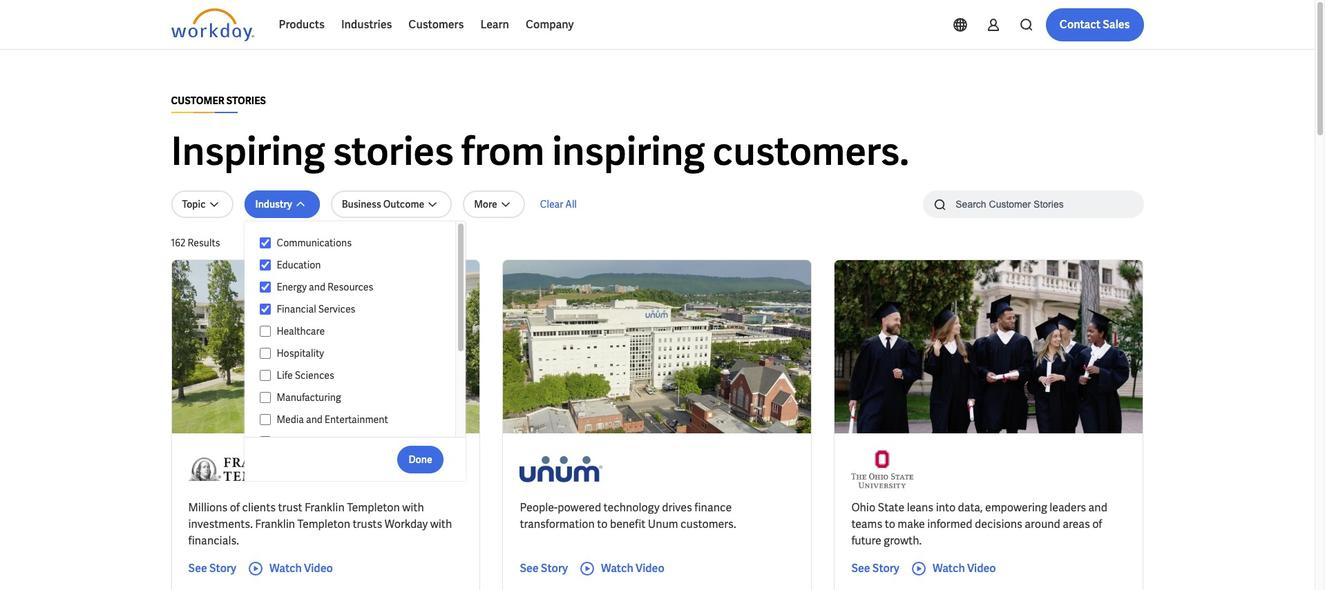 Task type: locate. For each thing, give the bounding box(es) containing it.
see down the future
[[852, 562, 870, 576]]

story down 'transformation'
[[541, 562, 568, 576]]

story
[[209, 562, 236, 576], [541, 562, 568, 576], [873, 562, 900, 576]]

2 horizontal spatial see story link
[[852, 561, 900, 578]]

3 video from the left
[[967, 562, 996, 576]]

0 horizontal spatial watch video link
[[247, 561, 333, 578]]

done button
[[398, 446, 443, 474]]

see down financials. on the bottom of page
[[188, 562, 207, 576]]

None checkbox
[[260, 281, 271, 294], [260, 348, 271, 360], [260, 370, 271, 382], [260, 414, 271, 426], [260, 281, 271, 294], [260, 348, 271, 360], [260, 370, 271, 382], [260, 414, 271, 426]]

video down ohio state leans into data, empowering leaders and teams to make informed decisions around areas of future growth.
[[967, 562, 996, 576]]

contact sales link
[[1046, 8, 1144, 41]]

with
[[402, 501, 424, 515], [430, 518, 452, 532]]

1 vertical spatial with
[[430, 518, 452, 532]]

3 story from the left
[[873, 562, 900, 576]]

1 see story from the left
[[188, 562, 236, 576]]

ohio
[[852, 501, 876, 515]]

2 watch from the left
[[601, 562, 634, 576]]

to down state
[[885, 518, 895, 532]]

3 see story from the left
[[852, 562, 900, 576]]

see story link down financials. on the bottom of page
[[188, 561, 236, 578]]

1 vertical spatial and
[[306, 414, 323, 426]]

see story link down the future
[[852, 561, 900, 578]]

0 vertical spatial and
[[309, 281, 325, 294]]

1 story from the left
[[209, 562, 236, 576]]

1 watch video from the left
[[269, 562, 333, 576]]

decisions
[[975, 518, 1023, 532]]

communications
[[277, 237, 352, 249]]

watch
[[269, 562, 302, 576], [601, 562, 634, 576], [933, 562, 965, 576]]

templeton down trust
[[297, 518, 350, 532]]

powered
[[558, 501, 601, 515]]

watch down informed
[[933, 562, 965, 576]]

1 horizontal spatial watch video link
[[579, 561, 665, 578]]

see story link for ohio state leans into data, empowering leaders and teams to make informed decisions around areas of future growth.
[[852, 561, 900, 578]]

0 vertical spatial of
[[230, 501, 240, 515]]

resources
[[327, 281, 373, 294]]

to left benefit
[[597, 518, 608, 532]]

leaders
[[1050, 501, 1086, 515]]

2 horizontal spatial see
[[852, 562, 870, 576]]

workday
[[385, 518, 428, 532]]

0 horizontal spatial video
[[304, 562, 333, 576]]

templeton
[[347, 501, 400, 515], [297, 518, 350, 532]]

teams
[[852, 518, 883, 532]]

products
[[279, 17, 325, 32]]

franklin
[[305, 501, 345, 515], [255, 518, 295, 532]]

watch video link down millions of clients trust franklin templeton with investments. franklin templeton trusts workday with financials. on the left bottom of page
[[247, 561, 333, 578]]

learn
[[481, 17, 509, 32]]

results
[[188, 237, 220, 249]]

see story
[[188, 562, 236, 576], [520, 562, 568, 576], [852, 562, 900, 576]]

watch down benefit
[[601, 562, 634, 576]]

watch video for into
[[933, 562, 996, 576]]

2 watch video from the left
[[601, 562, 665, 576]]

of inside millions of clients trust franklin templeton with investments. franklin templeton trusts workday with financials.
[[230, 501, 240, 515]]

franklin right trust
[[305, 501, 345, 515]]

1 see from the left
[[188, 562, 207, 576]]

hospitality
[[277, 348, 324, 360]]

industry button
[[244, 191, 320, 218]]

2 story from the left
[[541, 562, 568, 576]]

story for millions of clients trust franklin templeton with investments. franklin templeton trusts workday with financials.
[[209, 562, 236, 576]]

see for people-powered technology drives finance transformation to benefit unum customers.
[[520, 562, 539, 576]]

2 vertical spatial and
[[1089, 501, 1108, 515]]

0 horizontal spatial watch
[[269, 562, 302, 576]]

3 see from the left
[[852, 562, 870, 576]]

industry
[[255, 198, 292, 211]]

1 vertical spatial templeton
[[297, 518, 350, 532]]

3 watch from the left
[[933, 562, 965, 576]]

2 horizontal spatial watch
[[933, 562, 965, 576]]

2 see from the left
[[520, 562, 539, 576]]

inspiring
[[171, 126, 325, 177]]

watch video down benefit
[[601, 562, 665, 576]]

2 horizontal spatial story
[[873, 562, 900, 576]]

see story link for millions of clients trust franklin templeton with investments. franklin templeton trusts workday with financials.
[[188, 561, 236, 578]]

1 vertical spatial franklin
[[255, 518, 295, 532]]

to inside people-powered technology drives finance transformation to benefit unum customers.
[[597, 518, 608, 532]]

and for resources
[[309, 281, 325, 294]]

1 horizontal spatial of
[[1093, 518, 1103, 532]]

2 see story from the left
[[520, 562, 568, 576]]

from
[[461, 126, 545, 177]]

clear all
[[540, 198, 577, 211]]

None checkbox
[[260, 237, 271, 249], [260, 259, 271, 272], [260, 303, 271, 316], [260, 325, 271, 338], [260, 392, 271, 404], [260, 436, 271, 448], [260, 237, 271, 249], [260, 259, 271, 272], [260, 303, 271, 316], [260, 325, 271, 338], [260, 392, 271, 404], [260, 436, 271, 448]]

1 horizontal spatial watch video
[[601, 562, 665, 576]]

education
[[277, 259, 321, 272]]

story down growth.
[[873, 562, 900, 576]]

see story down the future
[[852, 562, 900, 576]]

see story down financials. on the bottom of page
[[188, 562, 236, 576]]

0 horizontal spatial of
[[230, 501, 240, 515]]

2 horizontal spatial see story
[[852, 562, 900, 576]]

all
[[565, 198, 577, 211]]

see story for people-powered technology drives finance transformation to benefit unum customers.
[[520, 562, 568, 576]]

1 vertical spatial customers.
[[681, 518, 736, 532]]

0 horizontal spatial see
[[188, 562, 207, 576]]

1 watch video link from the left
[[247, 561, 333, 578]]

topic
[[182, 198, 206, 211]]

video down millions of clients trust franklin templeton with investments. franklin templeton trusts workday with financials. on the left bottom of page
[[304, 562, 333, 576]]

2 video from the left
[[636, 562, 665, 576]]

2 watch video link from the left
[[579, 561, 665, 578]]

make
[[898, 518, 925, 532]]

clear
[[540, 198, 563, 211]]

Search Customer Stories text field
[[948, 192, 1117, 216]]

see story for ohio state leans into data, empowering leaders and teams to make informed decisions around areas of future growth.
[[852, 562, 900, 576]]

2 to from the left
[[885, 518, 895, 532]]

see story for millions of clients trust franklin templeton with investments. franklin templeton trusts workday with financials.
[[188, 562, 236, 576]]

franklin down trust
[[255, 518, 295, 532]]

franklin templeton companies, llc image
[[188, 451, 310, 489]]

watch for technology
[[601, 562, 634, 576]]

and for entertainment
[[306, 414, 323, 426]]

watch video down informed
[[933, 562, 996, 576]]

see story link
[[188, 561, 236, 578], [520, 561, 568, 578], [852, 561, 900, 578]]

1 video from the left
[[304, 562, 333, 576]]

0 horizontal spatial to
[[597, 518, 608, 532]]

1 see story link from the left
[[188, 561, 236, 578]]

see story link for people-powered technology drives finance transformation to benefit unum customers.
[[520, 561, 568, 578]]

business
[[342, 198, 381, 211]]

video for into
[[967, 562, 996, 576]]

1 horizontal spatial see story
[[520, 562, 568, 576]]

watch video link down benefit
[[579, 561, 665, 578]]

1 horizontal spatial video
[[636, 562, 665, 576]]

watch video down millions of clients trust franklin templeton with investments. franklin templeton trusts workday with financials. on the left bottom of page
[[269, 562, 333, 576]]

video
[[304, 562, 333, 576], [636, 562, 665, 576], [967, 562, 996, 576]]

of right areas
[[1093, 518, 1103, 532]]

customers. inside people-powered technology drives finance transformation to benefit unum customers.
[[681, 518, 736, 532]]

and up financial services
[[309, 281, 325, 294]]

with up workday
[[402, 501, 424, 515]]

0 vertical spatial with
[[402, 501, 424, 515]]

1 to from the left
[[597, 518, 608, 532]]

finance
[[695, 501, 732, 515]]

nonprofit link
[[271, 434, 442, 451]]

to
[[597, 518, 608, 532], [885, 518, 895, 532]]

2 see story link from the left
[[520, 561, 568, 578]]

unum image
[[520, 451, 603, 489]]

and up areas
[[1089, 501, 1108, 515]]

2 horizontal spatial video
[[967, 562, 996, 576]]

0 horizontal spatial with
[[402, 501, 424, 515]]

sciences
[[295, 370, 334, 382]]

watch down millions of clients trust franklin templeton with investments. franklin templeton trusts workday with financials. on the left bottom of page
[[269, 562, 302, 576]]

investments.
[[188, 518, 253, 532]]

1 horizontal spatial with
[[430, 518, 452, 532]]

1 watch from the left
[[269, 562, 302, 576]]

1 horizontal spatial to
[[885, 518, 895, 532]]

2 horizontal spatial watch video
[[933, 562, 996, 576]]

customers.
[[713, 126, 909, 177], [681, 518, 736, 532]]

see story down 'transformation'
[[520, 562, 568, 576]]

3 see story link from the left
[[852, 561, 900, 578]]

3 watch video link from the left
[[911, 561, 996, 578]]

watch video link down informed
[[911, 561, 996, 578]]

contact sales
[[1060, 17, 1130, 32]]

with right workday
[[430, 518, 452, 532]]

of
[[230, 501, 240, 515], [1093, 518, 1103, 532]]

1 horizontal spatial see
[[520, 562, 539, 576]]

0 horizontal spatial franklin
[[255, 518, 295, 532]]

1 horizontal spatial see story link
[[520, 561, 568, 578]]

products button
[[271, 8, 333, 41]]

1 horizontal spatial watch
[[601, 562, 634, 576]]

1 vertical spatial of
[[1093, 518, 1103, 532]]

see
[[188, 562, 207, 576], [520, 562, 539, 576], [852, 562, 870, 576]]

watch video link for technology
[[579, 561, 665, 578]]

transformation
[[520, 518, 595, 532]]

and down manufacturing
[[306, 414, 323, 426]]

1 horizontal spatial story
[[541, 562, 568, 576]]

0 horizontal spatial story
[[209, 562, 236, 576]]

see story link down 'transformation'
[[520, 561, 568, 578]]

story down financials. on the bottom of page
[[209, 562, 236, 576]]

of up investments.
[[230, 501, 240, 515]]

industries
[[341, 17, 392, 32]]

energy and resources
[[277, 281, 373, 294]]

see down 'transformation'
[[520, 562, 539, 576]]

watch video
[[269, 562, 333, 576], [601, 562, 665, 576], [933, 562, 996, 576]]

future
[[852, 534, 882, 549]]

2 horizontal spatial watch video link
[[911, 561, 996, 578]]

0 horizontal spatial watch video
[[269, 562, 333, 576]]

0 vertical spatial templeton
[[347, 501, 400, 515]]

watch for leans
[[933, 562, 965, 576]]

templeton up trusts
[[347, 501, 400, 515]]

3 watch video from the left
[[933, 562, 996, 576]]

video down unum
[[636, 562, 665, 576]]

0 horizontal spatial see story link
[[188, 561, 236, 578]]

1 horizontal spatial franklin
[[305, 501, 345, 515]]

0 horizontal spatial see story
[[188, 562, 236, 576]]



Task type: vqa. For each thing, say whether or not it's contained in the screenshot.
STORY for Millions of clients trust Franklin Templeton with investments. Franklin Templeton trusts Workday with financials.
yes



Task type: describe. For each thing, give the bounding box(es) containing it.
entertainment
[[325, 414, 388, 426]]

people-powered technology drives finance transformation to benefit unum customers.
[[520, 501, 736, 532]]

state
[[878, 501, 905, 515]]

healthcare link
[[271, 323, 442, 340]]

technology
[[604, 501, 660, 515]]

company button
[[518, 8, 582, 41]]

data,
[[958, 501, 983, 515]]

manufacturing
[[277, 392, 341, 404]]

media and entertainment link
[[271, 412, 442, 428]]

financial services
[[277, 303, 355, 316]]

and inside ohio state leans into data, empowering leaders and teams to make informed decisions around areas of future growth.
[[1089, 501, 1108, 515]]

leans
[[907, 501, 934, 515]]

watch video link for clients
[[247, 561, 333, 578]]

informed
[[928, 518, 973, 532]]

trusts
[[353, 518, 382, 532]]

see for millions of clients trust franklin templeton with investments. franklin templeton trusts workday with financials.
[[188, 562, 207, 576]]

company
[[526, 17, 574, 32]]

customers
[[409, 17, 464, 32]]

hospitality link
[[271, 345, 442, 362]]

inspiring
[[552, 126, 705, 177]]

media
[[277, 414, 304, 426]]

into
[[936, 501, 956, 515]]

outcome
[[383, 198, 424, 211]]

life sciences
[[277, 370, 334, 382]]

contact
[[1060, 17, 1101, 32]]

services
[[318, 303, 355, 316]]

ohio state leans into data, empowering leaders and teams to make informed decisions around areas of future growth.
[[852, 501, 1108, 549]]

0 vertical spatial customers.
[[713, 126, 909, 177]]

financials.
[[188, 534, 239, 549]]

education link
[[271, 257, 442, 274]]

story for people-powered technology drives finance transformation to benefit unum customers.
[[541, 562, 568, 576]]

financial services link
[[271, 301, 442, 318]]

to inside ohio state leans into data, empowering leaders and teams to make informed decisions around areas of future growth.
[[885, 518, 895, 532]]

growth.
[[884, 534, 922, 549]]

people-
[[520, 501, 558, 515]]

the ohio state university image
[[852, 451, 913, 489]]

communications link
[[271, 235, 442, 252]]

more button
[[463, 191, 525, 218]]

customer
[[171, 95, 224, 107]]

learn button
[[472, 8, 518, 41]]

more
[[474, 198, 497, 211]]

drives
[[662, 501, 692, 515]]

watch for clients
[[269, 562, 302, 576]]

done
[[409, 454, 432, 466]]

customers button
[[400, 8, 472, 41]]

financial
[[277, 303, 316, 316]]

media and entertainment
[[277, 414, 388, 426]]

162 results
[[171, 237, 220, 249]]

millions
[[188, 501, 228, 515]]

millions of clients trust franklin templeton with investments. franklin templeton trusts workday with financials.
[[188, 501, 452, 549]]

healthcare
[[277, 325, 325, 338]]

energy and resources link
[[271, 279, 442, 296]]

topic button
[[171, 191, 233, 218]]

unum
[[648, 518, 678, 532]]

go to the homepage image
[[171, 8, 254, 41]]

areas
[[1063, 518, 1090, 532]]

sales
[[1103, 17, 1130, 32]]

empowering
[[985, 501, 1047, 515]]

around
[[1025, 518, 1061, 532]]

customer stories
[[171, 95, 266, 107]]

watch video link for leans
[[911, 561, 996, 578]]

watch video for drives
[[601, 562, 665, 576]]

clients
[[242, 501, 276, 515]]

business outcome button
[[331, 191, 452, 218]]

benefit
[[610, 518, 646, 532]]

energy
[[277, 281, 307, 294]]

business outcome
[[342, 198, 424, 211]]

clear all button
[[536, 191, 581, 218]]

stories
[[226, 95, 266, 107]]

of inside ohio state leans into data, empowering leaders and teams to make informed decisions around areas of future growth.
[[1093, 518, 1103, 532]]

video for trust
[[304, 562, 333, 576]]

nonprofit
[[277, 436, 319, 448]]

trust
[[278, 501, 302, 515]]

life sciences link
[[271, 368, 442, 384]]

162
[[171, 237, 186, 249]]

manufacturing link
[[271, 390, 442, 406]]

watch video for trust
[[269, 562, 333, 576]]

video for drives
[[636, 562, 665, 576]]

life
[[277, 370, 293, 382]]

stories
[[333, 126, 454, 177]]

see for ohio state leans into data, empowering leaders and teams to make informed decisions around areas of future growth.
[[852, 562, 870, 576]]

story for ohio state leans into data, empowering leaders and teams to make informed decisions around areas of future growth.
[[873, 562, 900, 576]]

0 vertical spatial franklin
[[305, 501, 345, 515]]

inspiring stories from inspiring customers.
[[171, 126, 909, 177]]

industries button
[[333, 8, 400, 41]]



